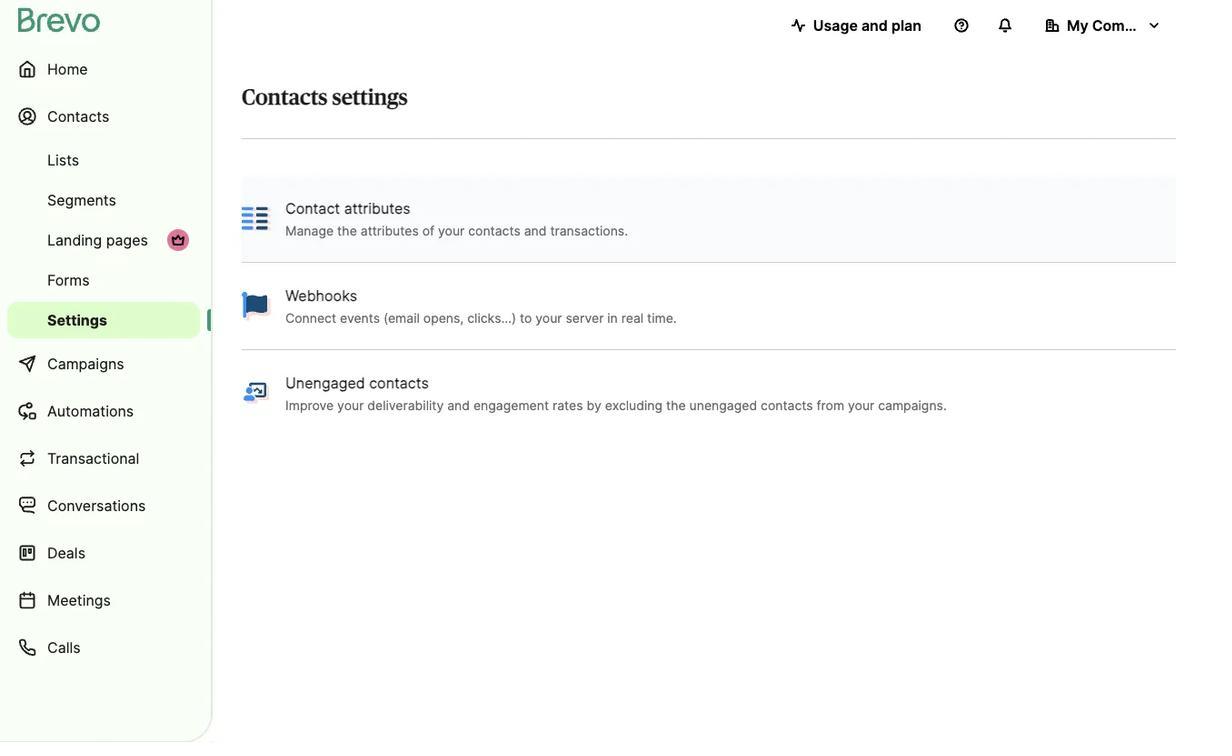 Task type: describe. For each thing, give the bounding box(es) containing it.
contacts settings
[[242, 87, 408, 109]]

and inside button
[[862, 16, 888, 34]]

of
[[423, 223, 435, 238]]

calls
[[47, 638, 81, 656]]

deals link
[[7, 531, 200, 575]]

contacts for contacts settings
[[242, 87, 328, 109]]

segments link
[[7, 182, 200, 218]]

my
[[1068, 16, 1089, 34]]

contacts link
[[7, 95, 200, 138]]

company
[[1093, 16, 1160, 34]]

(email
[[384, 310, 420, 325]]

settings
[[47, 311, 107, 329]]

forms link
[[7, 262, 200, 298]]

deliverability
[[368, 397, 444, 413]]

usage
[[814, 16, 858, 34]]

server
[[566, 310, 604, 325]]

transactional
[[47, 449, 139, 467]]

plan
[[892, 16, 922, 34]]

forms
[[47, 271, 90, 289]]

automations
[[47, 402, 134, 420]]

transactions.
[[551, 223, 628, 238]]

the inside the contact attributes manage the attributes of your contacts and transactions.
[[338, 223, 357, 238]]

clicks…)
[[468, 310, 517, 325]]

and inside the contact attributes manage the attributes of your contacts and transactions.
[[524, 223, 547, 238]]

time.
[[648, 310, 677, 325]]

improve
[[286, 397, 334, 413]]

webhooks
[[286, 286, 358, 304]]

calls link
[[7, 626, 200, 669]]

landing
[[47, 231, 102, 249]]

conversations
[[47, 497, 146, 514]]

campaigns link
[[7, 342, 200, 386]]

0 horizontal spatial contacts
[[369, 374, 429, 391]]

your inside the contact attributes manage the attributes of your contacts and transactions.
[[438, 223, 465, 238]]

campaigns.
[[879, 397, 947, 413]]

settings
[[332, 87, 408, 109]]

my company
[[1068, 16, 1160, 34]]

my company button
[[1031, 7, 1177, 44]]

contacts inside the contact attributes manage the attributes of your contacts and transactions.
[[469, 223, 521, 238]]

segments
[[47, 191, 116, 209]]

usage and plan
[[814, 16, 922, 34]]

and inside the unengaged contacts improve your deliverability and engagement rates by excluding the unengaged contacts from your campaigns.
[[448, 397, 470, 413]]

1 vertical spatial attributes
[[361, 223, 419, 238]]

settings link
[[7, 302, 200, 338]]

unengaged contacts improve your deliverability and engagement rates by excluding the unengaged contacts from your campaigns.
[[286, 374, 947, 413]]

engagement
[[474, 397, 549, 413]]

meetings
[[47, 591, 111, 609]]

left___rvooi image
[[171, 233, 186, 247]]

lists
[[47, 151, 79, 169]]

unengaged
[[690, 397, 758, 413]]

your down unengaged
[[338, 397, 364, 413]]



Task type: locate. For each thing, give the bounding box(es) containing it.
landing pages link
[[7, 222, 200, 258]]

attributes left of
[[361, 223, 419, 238]]

contacts left from
[[761, 397, 814, 413]]

your
[[438, 223, 465, 238], [536, 310, 563, 325], [338, 397, 364, 413], [849, 397, 875, 413]]

the right manage
[[338, 223, 357, 238]]

and left the plan
[[862, 16, 888, 34]]

0 vertical spatial and
[[862, 16, 888, 34]]

your right from
[[849, 397, 875, 413]]

0 vertical spatial attributes
[[344, 199, 411, 217]]

from
[[817, 397, 845, 413]]

1 vertical spatial the
[[667, 397, 686, 413]]

automations link
[[7, 389, 200, 433]]

1 horizontal spatial contacts
[[469, 223, 521, 238]]

1 horizontal spatial contacts
[[242, 87, 328, 109]]

lists link
[[7, 142, 200, 178]]

home link
[[7, 47, 200, 91]]

in
[[608, 310, 618, 325]]

0 horizontal spatial contacts
[[47, 107, 109, 125]]

landing pages
[[47, 231, 148, 249]]

2 horizontal spatial and
[[862, 16, 888, 34]]

and
[[862, 16, 888, 34], [524, 223, 547, 238], [448, 397, 470, 413]]

2 vertical spatial and
[[448, 397, 470, 413]]

home
[[47, 60, 88, 78]]

transactional link
[[7, 437, 200, 480]]

excluding
[[605, 397, 663, 413]]

2 vertical spatial contacts
[[761, 397, 814, 413]]

contacts up deliverability
[[369, 374, 429, 391]]

pages
[[106, 231, 148, 249]]

1 vertical spatial contacts
[[369, 374, 429, 391]]

1 horizontal spatial the
[[667, 397, 686, 413]]

0 horizontal spatial and
[[448, 397, 470, 413]]

your right to
[[536, 310, 563, 325]]

contacts
[[242, 87, 328, 109], [47, 107, 109, 125]]

your inside webhooks connect events (email opens, clicks…) to your server in real time.
[[536, 310, 563, 325]]

rates
[[553, 397, 584, 413]]

1 horizontal spatial and
[[524, 223, 547, 238]]

contact attributes manage the attributes of your contacts and transactions.
[[286, 199, 628, 238]]

contacts for contacts
[[47, 107, 109, 125]]

0 horizontal spatial the
[[338, 223, 357, 238]]

conversations link
[[7, 484, 200, 527]]

opens,
[[424, 310, 464, 325]]

events
[[340, 310, 380, 325]]

the inside the unengaged contacts improve your deliverability and engagement rates by excluding the unengaged contacts from your campaigns.
[[667, 397, 686, 413]]

manage
[[286, 223, 334, 238]]

meetings link
[[7, 578, 200, 622]]

the
[[338, 223, 357, 238], [667, 397, 686, 413]]

usage and plan button
[[777, 7, 937, 44]]

by
[[587, 397, 602, 413]]

contacts
[[469, 223, 521, 238], [369, 374, 429, 391], [761, 397, 814, 413]]

real
[[622, 310, 644, 325]]

campaigns
[[47, 355, 124, 372]]

your right of
[[438, 223, 465, 238]]

0 vertical spatial the
[[338, 223, 357, 238]]

connect
[[286, 310, 337, 325]]

contacts left settings
[[242, 87, 328, 109]]

and left engagement
[[448, 397, 470, 413]]

to
[[520, 310, 532, 325]]

attributes
[[344, 199, 411, 217], [361, 223, 419, 238]]

attributes right contact
[[344, 199, 411, 217]]

0 vertical spatial contacts
[[469, 223, 521, 238]]

contacts up lists
[[47, 107, 109, 125]]

deals
[[47, 544, 85, 562]]

contacts right of
[[469, 223, 521, 238]]

webhooks connect events (email opens, clicks…) to your server in real time.
[[286, 286, 677, 325]]

the right excluding
[[667, 397, 686, 413]]

1 vertical spatial and
[[524, 223, 547, 238]]

contact
[[286, 199, 340, 217]]

and left transactions.
[[524, 223, 547, 238]]

2 horizontal spatial contacts
[[761, 397, 814, 413]]

unengaged
[[286, 374, 365, 391]]



Task type: vqa. For each thing, say whether or not it's contained in the screenshot.
engagement
yes



